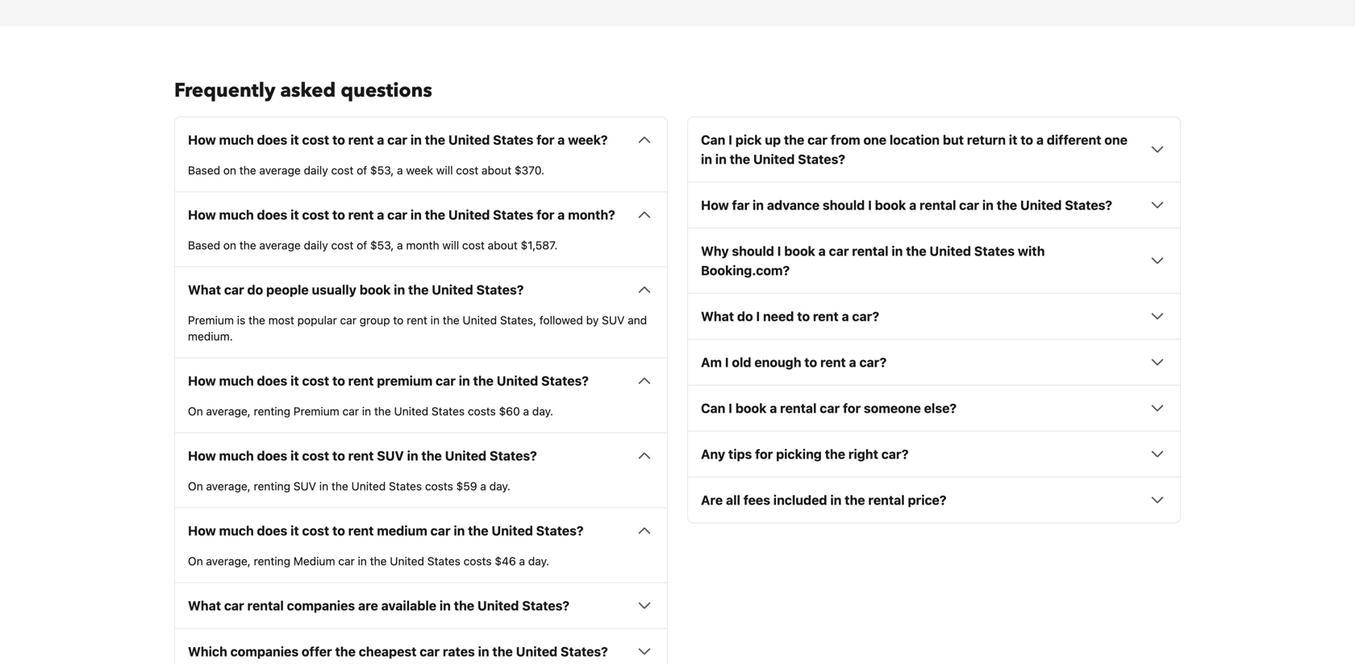 Task type: describe. For each thing, give the bounding box(es) containing it.
cost down how much does it cost to rent a car in the united states for a week? at the top left of page
[[331, 164, 354, 177]]

cost right month
[[462, 239, 485, 252]]

it for how much does it cost to rent premium car in the united states?
[[291, 373, 299, 389]]

states? inside can i pick up the car from one location but return it to a different one in in the united states?
[[798, 152, 846, 167]]

in inside how much does it cost to rent medium car in the united states? dropdown button
[[454, 523, 465, 539]]

up
[[765, 132, 781, 147]]

people
[[266, 282, 309, 298]]

rent up on average, renting premium car in the united states costs $60 a day.
[[348, 373, 374, 389]]

should inside dropdown button
[[823, 198, 865, 213]]

how much does it cost to rent medium car in the united states? button
[[188, 521, 654, 541]]

how much does it cost to rent a car in the united states for a week? button
[[188, 130, 654, 150]]

car? for what do i need to rent a car?
[[852, 309, 880, 324]]

rates
[[443, 645, 475, 660]]

from
[[831, 132, 861, 147]]

can i pick up the car from one location but return it to a different one in in the united states?
[[701, 132, 1128, 167]]

how far in advance should i book a rental car in the united states?
[[701, 198, 1113, 213]]

followed
[[540, 314, 583, 327]]

$60
[[499, 405, 520, 418]]

tips
[[729, 447, 752, 462]]

i inside why should i book a car rental in the united states with booking.com?
[[778, 243, 781, 259]]

a left "week" on the top left
[[397, 164, 403, 177]]

book inside dropdown button
[[360, 282, 391, 298]]

it for how much does it cost to rent a car in the united states for a week?
[[291, 132, 299, 147]]

to up based on the average daily cost of $53, a month will cost about $1,587. on the top left
[[332, 207, 345, 223]]

it for how much does it cost to rent a car in the united states for a month?
[[291, 207, 299, 223]]

suv inside how much does it cost to rent suv in the united states? dropdown button
[[377, 448, 404, 464]]

why should i book a car rental in the united states with booking.com? button
[[701, 241, 1168, 280]]

why
[[701, 243, 729, 259]]

average, for how much does it cost to rent premium car in the united states?
[[206, 405, 251, 418]]

on for how much does it cost to rent suv in the united states?
[[188, 480, 203, 493]]

different
[[1047, 132, 1102, 147]]

can i book a rental car for someone else? button
[[701, 399, 1168, 418]]

with
[[1018, 243, 1045, 259]]

the inside dropdown button
[[408, 282, 429, 298]]

it for how much does it cost to rent medium car in the united states?
[[291, 523, 299, 539]]

how much does it cost to rent premium car in the united states? button
[[188, 371, 654, 391]]

to right need
[[797, 309, 810, 324]]

book down the 'old'
[[736, 401, 767, 416]]

what do i need to rent a car?
[[701, 309, 880, 324]]

much for how much does it cost to rent a car in the united states for a week?
[[219, 132, 254, 147]]

available
[[381, 599, 437, 614]]

week?
[[568, 132, 608, 147]]

in inside what car rental companies are available in the united states? dropdown button
[[440, 599, 451, 614]]

what do i need to rent a car? button
[[701, 307, 1168, 326]]

it inside can i pick up the car from one location but return it to a different one in in the united states?
[[1009, 132, 1018, 147]]

in inside which companies offer the cheapest car rates  in the united states? dropdown button
[[478, 645, 489, 660]]

a down can i pick up the car from one location but return it to a different one in in the united states?
[[909, 198, 917, 213]]

does for how much does it cost to rent medium car in the united states?
[[257, 523, 287, 539]]

how much does it cost to rent a car in the united states for a month? button
[[188, 205, 654, 225]]

cheapest
[[359, 645, 417, 660]]

are
[[701, 493, 723, 508]]

what car do people usually book in the united states? button
[[188, 280, 654, 300]]

advance
[[767, 198, 820, 213]]

a inside can i pick up the car from one location but return it to a different one in in the united states?
[[1037, 132, 1044, 147]]

on for how much does it cost to rent premium car in the united states?
[[188, 405, 203, 418]]

a right $60
[[523, 405, 529, 418]]

i inside can i pick up the car from one location but return it to a different one in in the united states?
[[729, 132, 733, 147]]

on for how much does it cost to rent medium car in the united states?
[[188, 555, 203, 568]]

what car rental companies are available in the united states?
[[188, 599, 570, 614]]

states up $1,587.
[[493, 207, 534, 223]]

based for how much does it cost to rent a car in the united states for a month?
[[188, 239, 220, 252]]

daily for how much does it cost to rent a car in the united states for a week?
[[304, 164, 328, 177]]

i up tips
[[729, 401, 733, 416]]

any
[[701, 447, 725, 462]]

on for how much does it cost to rent a car in the united states for a month?
[[223, 239, 236, 252]]

1 one from the left
[[864, 132, 887, 147]]

what car rental companies are available in the united states? button
[[188, 596, 654, 616]]

but
[[943, 132, 964, 147]]

2 vertical spatial car?
[[882, 447, 909, 462]]

how much does it cost to rent medium car in the united states?
[[188, 523, 584, 539]]

premium is the most popular car group to rent in the united states, followed by suv and medium.
[[188, 314, 647, 343]]

can for can i pick up the car from one location but return it to a different one in in the united states?
[[701, 132, 726, 147]]

costs for medium
[[464, 555, 492, 568]]

medium
[[294, 555, 335, 568]]

the inside "dropdown button"
[[845, 493, 865, 508]]

cost inside how much does it cost to rent suv in the united states? dropdown button
[[302, 448, 329, 464]]

how much does it cost to rent suv in the united states?
[[188, 448, 537, 464]]

day. for how much does it cost to rent medium car in the united states?
[[528, 555, 549, 568]]

cost inside how much does it cost to rent medium car in the united states? dropdown button
[[302, 523, 329, 539]]

a inside why should i book a car rental in the united states with booking.com?
[[819, 243, 826, 259]]

rent up based on the average daily cost of $53, a month will cost about $1,587. on the top left
[[348, 207, 374, 223]]

a up based on the average daily cost of $53, a week will cost about $370.
[[377, 132, 384, 147]]

will for month?
[[443, 239, 459, 252]]

rent right need
[[813, 309, 839, 324]]

states up $370.
[[493, 132, 534, 147]]

1 vertical spatial companies
[[230, 645, 299, 660]]

about for week?
[[482, 164, 512, 177]]

frequently asked questions
[[174, 77, 432, 104]]

much for how much does it cost to rent a car in the united states for a month?
[[219, 207, 254, 223]]

to inside can i pick up the car from one location but return it to a different one in in the united states?
[[1021, 132, 1034, 147]]

cost inside how much does it cost to rent a car in the united states for a month? dropdown button
[[302, 207, 329, 223]]

states down how much does it cost to rent suv in the united states? dropdown button
[[389, 480, 422, 493]]

based on the average daily cost of $53, a week will cost about $370.
[[188, 164, 545, 177]]

month
[[406, 239, 439, 252]]

group
[[360, 314, 390, 327]]

for inside any tips for picking the right car? dropdown button
[[755, 447, 773, 462]]

$1,587.
[[521, 239, 558, 252]]

states inside why should i book a car rental in the united states with booking.com?
[[974, 243, 1015, 259]]

to up on average, renting premium car in the united states costs $60 a day.
[[332, 373, 345, 389]]

2 one from the left
[[1105, 132, 1128, 147]]

cost inside how much does it cost to rent a car in the united states for a week? dropdown button
[[302, 132, 329, 147]]

renting for how much does it cost to rent suv in the united states?
[[254, 480, 290, 493]]

does for how much does it cost to rent suv in the united states?
[[257, 448, 287, 464]]

how much does it cost to rent a car in the united states for a week?
[[188, 132, 608, 147]]

am
[[701, 355, 722, 370]]

what for what car do people usually book in the united states?
[[188, 282, 221, 298]]

and
[[628, 314, 647, 327]]

can i pick up the car from one location but return it to a different one in in the united states? button
[[701, 130, 1168, 169]]

renting for how much does it cost to rent premium car in the united states?
[[254, 405, 290, 418]]

how for how much does it cost to rent suv in the united states?
[[188, 448, 216, 464]]

are
[[358, 599, 378, 614]]

else?
[[924, 401, 957, 416]]

in inside how much does it cost to rent a car in the united states for a week? dropdown button
[[411, 132, 422, 147]]

book up why should i book a car rental in the united states with booking.com? on the right of page
[[875, 198, 906, 213]]

car inside premium is the most popular car group to rent in the united states, followed by suv and medium.
[[340, 314, 357, 327]]

am i old enough to rent a car?
[[701, 355, 887, 370]]

how much does it cost to rent suv in the united states? button
[[188, 446, 654, 466]]

included
[[774, 493, 827, 508]]

any tips for picking the right car?
[[701, 447, 909, 462]]

a right $46
[[519, 555, 525, 568]]

it for how much does it cost to rent suv in the united states?
[[291, 448, 299, 464]]

1 vertical spatial day.
[[490, 480, 511, 493]]

how much does it cost to rent a car in the united states for a month?
[[188, 207, 615, 223]]

a up based on the average daily cost of $53, a month will cost about $1,587. on the top left
[[377, 207, 384, 223]]

asked
[[280, 77, 336, 104]]

based on the average daily cost of $53, a month will cost about $1,587.
[[188, 239, 558, 252]]

offer
[[302, 645, 332, 660]]

states,
[[500, 314, 537, 327]]

how for how much does it cost to rent a car in the united states for a month?
[[188, 207, 216, 223]]

all
[[726, 493, 741, 508]]

old
[[732, 355, 752, 370]]

how much does it cost to rent premium car in the united states?
[[188, 373, 589, 389]]

much for how much does it cost to rent premium car in the united states?
[[219, 373, 254, 389]]

how for how much does it cost to rent premium car in the united states?
[[188, 373, 216, 389]]

on average, renting medium car in the united states costs $46 a day.
[[188, 555, 549, 568]]

can for can i book a rental car for someone else?
[[701, 401, 726, 416]]

car inside why should i book a car rental in the united states with booking.com?
[[829, 243, 849, 259]]

by
[[586, 314, 599, 327]]

1 horizontal spatial premium
[[294, 405, 340, 418]]

need
[[763, 309, 794, 324]]

costs for premium
[[468, 405, 496, 418]]

location
[[890, 132, 940, 147]]

a down why should i book a car rental in the united states with booking.com? on the right of page
[[842, 309, 849, 324]]

of for how much does it cost to rent a car in the united states for a week?
[[357, 164, 367, 177]]

in inside what car do people usually book in the united states? dropdown button
[[394, 282, 405, 298]]

united inside can i pick up the car from one location but return it to a different one in in the united states?
[[753, 152, 795, 167]]

can i book a rental car for someone else?
[[701, 401, 957, 416]]



Task type: locate. For each thing, give the bounding box(es) containing it.
can inside can i pick up the car from one location but return it to a different one in in the united states?
[[701, 132, 726, 147]]

right
[[849, 447, 879, 462]]

should right advance
[[823, 198, 865, 213]]

2 daily from the top
[[304, 239, 328, 252]]

a down advance
[[819, 243, 826, 259]]

most
[[268, 314, 294, 327]]

0 vertical spatial average
[[259, 164, 301, 177]]

why should i book a car rental in the united states with booking.com?
[[701, 243, 1045, 278]]

cost right "week" on the top left
[[456, 164, 479, 177]]

premium up how much does it cost to rent suv in the united states?
[[294, 405, 340, 418]]

for right tips
[[755, 447, 773, 462]]

how for how far in advance should i book a rental car in the united states?
[[701, 198, 729, 213]]

0 vertical spatial average,
[[206, 405, 251, 418]]

what up which on the left of page
[[188, 599, 221, 614]]

3 on from the top
[[188, 555, 203, 568]]

premium up medium.
[[188, 314, 234, 327]]

does for how much does it cost to rent premium car in the united states?
[[257, 373, 287, 389]]

rent inside dropdown button
[[348, 523, 374, 539]]

about left $1,587.
[[488, 239, 518, 252]]

$59
[[456, 480, 477, 493]]

to right the group
[[393, 314, 404, 327]]

one
[[864, 132, 887, 147], [1105, 132, 1128, 147]]

renting for how much does it cost to rent medium car in the united states?
[[254, 555, 290, 568]]

i
[[729, 132, 733, 147], [868, 198, 872, 213], [778, 243, 781, 259], [756, 309, 760, 324], [725, 355, 729, 370], [729, 401, 733, 416]]

1 vertical spatial do
[[737, 309, 753, 324]]

2 much from the top
[[219, 207, 254, 223]]

0 vertical spatial suv
[[602, 314, 625, 327]]

what for what car rental companies are available in the united states?
[[188, 599, 221, 614]]

book down advance
[[784, 243, 816, 259]]

is
[[237, 314, 245, 327]]

in inside premium is the most popular car group to rent in the united states, followed by suv and medium.
[[431, 314, 440, 327]]

rent up based on the average daily cost of $53, a week will cost about $370.
[[348, 132, 374, 147]]

a down enough
[[770, 401, 777, 416]]

i up why should i book a car rental in the united states with booking.com? on the right of page
[[868, 198, 872, 213]]

1 vertical spatial on
[[223, 239, 236, 252]]

suv down on average, renting premium car in the united states costs $60 a day.
[[377, 448, 404, 464]]

costs left '$59'
[[425, 480, 453, 493]]

car?
[[852, 309, 880, 324], [860, 355, 887, 370], [882, 447, 909, 462]]

book
[[875, 198, 906, 213], [784, 243, 816, 259], [360, 282, 391, 298], [736, 401, 767, 416]]

car? down why should i book a car rental in the united states with booking.com? on the right of page
[[852, 309, 880, 324]]

i left "pick"
[[729, 132, 733, 147]]

on average, renting premium car in the united states costs $60 a day.
[[188, 405, 554, 418]]

do inside dropdown button
[[247, 282, 263, 298]]

united inside premium is the most popular car group to rent in the united states, followed by suv and medium.
[[463, 314, 497, 327]]

1 vertical spatial of
[[357, 239, 367, 252]]

cost up medium
[[302, 523, 329, 539]]

costs
[[468, 405, 496, 418], [425, 480, 453, 493], [464, 555, 492, 568]]

booking.com?
[[701, 263, 790, 278]]

to up on average, renting suv in the united states costs $59 a day.
[[332, 448, 345, 464]]

2 vertical spatial renting
[[254, 555, 290, 568]]

does inside dropdown button
[[257, 523, 287, 539]]

2 vertical spatial day.
[[528, 555, 549, 568]]

what up medium.
[[188, 282, 221, 298]]

companies left offer
[[230, 645, 299, 660]]

1 vertical spatial premium
[[294, 405, 340, 418]]

states down how much does it cost to rent medium car in the united states? dropdown button
[[427, 555, 461, 568]]

1 much from the top
[[219, 132, 254, 147]]

1 daily from the top
[[304, 164, 328, 177]]

it
[[291, 132, 299, 147], [1009, 132, 1018, 147], [291, 207, 299, 223], [291, 373, 299, 389], [291, 448, 299, 464], [291, 523, 299, 539]]

week
[[406, 164, 433, 177]]

in inside why should i book a car rental in the united states with booking.com?
[[892, 243, 903, 259]]

1 $53, from the top
[[370, 164, 394, 177]]

for up $1,587.
[[537, 207, 555, 223]]

for left someone
[[843, 401, 861, 416]]

daily up usually
[[304, 239, 328, 252]]

will right "week" on the top left
[[436, 164, 453, 177]]

which companies offer the cheapest car rates  in the united states? button
[[188, 642, 654, 662]]

daily for how much does it cost to rent a car in the united states for a month?
[[304, 239, 328, 252]]

questions
[[341, 77, 432, 104]]

$53, down how much does it cost to rent a car in the united states for a month?
[[370, 239, 394, 252]]

popular
[[297, 314, 337, 327]]

1 vertical spatial average
[[259, 239, 301, 252]]

2 average from the top
[[259, 239, 301, 252]]

much inside dropdown button
[[219, 523, 254, 539]]

1 horizontal spatial one
[[1105, 132, 1128, 147]]

will for week?
[[436, 164, 453, 177]]

0 horizontal spatial premium
[[188, 314, 234, 327]]

price?
[[908, 493, 947, 508]]

1 average from the top
[[259, 164, 301, 177]]

how far in advance should i book a rental car in the united states? button
[[701, 195, 1168, 215]]

1 vertical spatial average,
[[206, 480, 251, 493]]

a right '$59'
[[480, 480, 486, 493]]

cost down popular
[[302, 373, 329, 389]]

companies down medium
[[287, 599, 355, 614]]

based
[[188, 164, 220, 177], [188, 239, 220, 252]]

about for month?
[[488, 239, 518, 252]]

in inside are all fees included in the rental price? "dropdown button"
[[831, 493, 842, 508]]

suv right by
[[602, 314, 625, 327]]

states? inside dropdown button
[[476, 282, 524, 298]]

renting
[[254, 405, 290, 418], [254, 480, 290, 493], [254, 555, 290, 568]]

2 vertical spatial average,
[[206, 555, 251, 568]]

1 vertical spatial can
[[701, 401, 726, 416]]

1 vertical spatial on
[[188, 480, 203, 493]]

2 of from the top
[[357, 239, 367, 252]]

1 horizontal spatial do
[[737, 309, 753, 324]]

0 vertical spatial can
[[701, 132, 726, 147]]

2 $53, from the top
[[370, 239, 394, 252]]

$53, for week?
[[370, 164, 394, 177]]

for inside how much does it cost to rent a car in the united states for a week? dropdown button
[[537, 132, 555, 147]]

0 vertical spatial premium
[[188, 314, 234, 327]]

1 on from the top
[[223, 164, 236, 177]]

cost up based on the average daily cost of $53, a month will cost about $1,587. on the top left
[[302, 207, 329, 223]]

a
[[377, 132, 384, 147], [558, 132, 565, 147], [1037, 132, 1044, 147], [397, 164, 403, 177], [909, 198, 917, 213], [377, 207, 384, 223], [558, 207, 565, 223], [397, 239, 403, 252], [819, 243, 826, 259], [842, 309, 849, 324], [849, 355, 857, 370], [770, 401, 777, 416], [523, 405, 529, 418], [480, 480, 486, 493], [519, 555, 525, 568]]

1 vertical spatial suv
[[377, 448, 404, 464]]

0 horizontal spatial should
[[732, 243, 774, 259]]

usually
[[312, 282, 357, 298]]

1 vertical spatial based
[[188, 239, 220, 252]]

average, for how much does it cost to rent medium car in the united states?
[[206, 555, 251, 568]]

i up booking.com?
[[778, 243, 781, 259]]

a up can i book a rental car for someone else?
[[849, 355, 857, 370]]

1 vertical spatial renting
[[254, 480, 290, 493]]

of
[[357, 164, 367, 177], [357, 239, 367, 252]]

day. right $60
[[532, 405, 554, 418]]

4 does from the top
[[257, 448, 287, 464]]

0 vertical spatial do
[[247, 282, 263, 298]]

1 horizontal spatial should
[[823, 198, 865, 213]]

it down frequently asked questions
[[291, 132, 299, 147]]

0 horizontal spatial one
[[864, 132, 887, 147]]

how for how much does it cost to rent a car in the united states for a week?
[[188, 132, 216, 147]]

2 average, from the top
[[206, 480, 251, 493]]

3 does from the top
[[257, 373, 287, 389]]

book inside why should i book a car rental in the united states with booking.com?
[[784, 243, 816, 259]]

it up people
[[291, 207, 299, 223]]

companies
[[287, 599, 355, 614], [230, 645, 299, 660]]

are all fees included in the rental price?
[[701, 493, 947, 508]]

2 vertical spatial on
[[188, 555, 203, 568]]

to inside premium is the most popular car group to rent in the united states, followed by suv and medium.
[[393, 314, 404, 327]]

0 vertical spatial should
[[823, 198, 865, 213]]

premium
[[377, 373, 433, 389]]

car? right 'right'
[[882, 447, 909, 462]]

0 vertical spatial daily
[[304, 164, 328, 177]]

costs left $60
[[468, 405, 496, 418]]

much for how much does it cost to rent medium car in the united states?
[[219, 523, 254, 539]]

someone
[[864, 401, 921, 416]]

1 can from the top
[[701, 132, 726, 147]]

enough
[[755, 355, 802, 370]]

states?
[[798, 152, 846, 167], [1065, 198, 1113, 213], [476, 282, 524, 298], [541, 373, 589, 389], [490, 448, 537, 464], [536, 523, 584, 539], [522, 599, 570, 614], [561, 645, 608, 660]]

average, for how much does it cost to rent suv in the united states?
[[206, 480, 251, 493]]

0 vertical spatial what
[[188, 282, 221, 298]]

1 average, from the top
[[206, 405, 251, 418]]

1 vertical spatial costs
[[425, 480, 453, 493]]

i left the 'old'
[[725, 355, 729, 370]]

0 vertical spatial renting
[[254, 405, 290, 418]]

0 vertical spatial will
[[436, 164, 453, 177]]

of up what car do people usually book in the united states?
[[357, 239, 367, 252]]

2 does from the top
[[257, 207, 287, 223]]

5 does from the top
[[257, 523, 287, 539]]

it down the most
[[291, 373, 299, 389]]

car inside dropdown button
[[224, 282, 244, 298]]

1 vertical spatial what
[[701, 309, 734, 324]]

it up medium
[[291, 523, 299, 539]]

1 vertical spatial car?
[[860, 355, 887, 370]]

2 can from the top
[[701, 401, 726, 416]]

in inside how much does it cost to rent suv in the united states? dropdown button
[[407, 448, 418, 464]]

united inside dropdown button
[[432, 282, 473, 298]]

$53, down how much does it cost to rent a car in the united states for a week? at the top left of page
[[370, 164, 394, 177]]

0 vertical spatial based
[[188, 164, 220, 177]]

what inside dropdown button
[[188, 282, 221, 298]]

can left "pick"
[[701, 132, 726, 147]]

$53, for month?
[[370, 239, 394, 252]]

about left $370.
[[482, 164, 512, 177]]

to up based on the average daily cost of $53, a week will cost about $370.
[[332, 132, 345, 147]]

rental inside why should i book a car rental in the united states with booking.com?
[[852, 243, 889, 259]]

based for how much does it cost to rent a car in the united states for a week?
[[188, 164, 220, 177]]

do inside dropdown button
[[737, 309, 753, 324]]

0 vertical spatial car?
[[852, 309, 880, 324]]

fees
[[744, 493, 771, 508]]

1 vertical spatial about
[[488, 239, 518, 252]]

are all fees included in the rental price? button
[[701, 491, 1168, 510]]

which companies offer the cheapest car rates  in the united states?
[[188, 645, 608, 660]]

cost up on average, renting suv in the united states costs $59 a day.
[[302, 448, 329, 464]]

a left week?
[[558, 132, 565, 147]]

rent inside premium is the most popular car group to rent in the united states, followed by suv and medium.
[[407, 314, 428, 327]]

book up the group
[[360, 282, 391, 298]]

how
[[188, 132, 216, 147], [701, 198, 729, 213], [188, 207, 216, 223], [188, 373, 216, 389], [188, 448, 216, 464], [188, 523, 216, 539]]

what for what do i need to rent a car?
[[701, 309, 734, 324]]

which
[[188, 645, 227, 660]]

for inside how much does it cost to rent a car in the united states for a month? dropdown button
[[537, 207, 555, 223]]

0 horizontal spatial suv
[[294, 480, 316, 493]]

much for how much does it cost to rent suv in the united states?
[[219, 448, 254, 464]]

frequently
[[174, 77, 276, 104]]

car? for am i old enough to rent a car?
[[860, 355, 887, 370]]

car? up someone
[[860, 355, 887, 370]]

daily down asked
[[304, 164, 328, 177]]

on
[[188, 405, 203, 418], [188, 480, 203, 493], [188, 555, 203, 568]]

return
[[967, 132, 1006, 147]]

states down how much does it cost to rent premium car in the united states? dropdown button
[[432, 405, 465, 418]]

for
[[537, 132, 555, 147], [537, 207, 555, 223], [843, 401, 861, 416], [755, 447, 773, 462]]

2 renting from the top
[[254, 480, 290, 493]]

in inside how much does it cost to rent premium car in the united states? dropdown button
[[459, 373, 470, 389]]

how for how much does it cost to rent medium car in the united states?
[[188, 523, 216, 539]]

0 vertical spatial costs
[[468, 405, 496, 418]]

2 vertical spatial suv
[[294, 480, 316, 493]]

1 based from the top
[[188, 164, 220, 177]]

the inside why should i book a car rental in the united states with booking.com?
[[906, 243, 927, 259]]

2 vertical spatial what
[[188, 599, 221, 614]]

it up on average, renting suv in the united states costs $59 a day.
[[291, 448, 299, 464]]

does for how much does it cost to rent a car in the united states for a month?
[[257, 207, 287, 223]]

united inside why should i book a car rental in the united states with booking.com?
[[930, 243, 971, 259]]

2 based from the top
[[188, 239, 220, 252]]

a left different
[[1037, 132, 1044, 147]]

of down how much does it cost to rent a car in the united states for a week? at the top left of page
[[357, 164, 367, 177]]

4 much from the top
[[219, 448, 254, 464]]

car inside can i pick up the car from one location but return it to a different one in in the united states?
[[808, 132, 828, 147]]

daily
[[304, 164, 328, 177], [304, 239, 328, 252]]

0 vertical spatial on
[[223, 164, 236, 177]]

the
[[425, 132, 445, 147], [784, 132, 805, 147], [730, 152, 750, 167], [239, 164, 256, 177], [997, 198, 1018, 213], [425, 207, 445, 223], [239, 239, 256, 252], [906, 243, 927, 259], [408, 282, 429, 298], [249, 314, 265, 327], [443, 314, 460, 327], [473, 373, 494, 389], [374, 405, 391, 418], [825, 447, 846, 462], [422, 448, 442, 464], [332, 480, 348, 493], [845, 493, 865, 508], [468, 523, 489, 539], [370, 555, 387, 568], [454, 599, 475, 614], [335, 645, 356, 660], [493, 645, 513, 660]]

2 on from the top
[[223, 239, 236, 252]]

3 renting from the top
[[254, 555, 290, 568]]

premium inside premium is the most popular car group to rent in the united states, followed by suv and medium.
[[188, 314, 234, 327]]

pick
[[736, 132, 762, 147]]

one right the 'from'
[[864, 132, 887, 147]]

medium.
[[188, 330, 233, 343]]

1 vertical spatial daily
[[304, 239, 328, 252]]

0 vertical spatial on
[[188, 405, 203, 418]]

will
[[436, 164, 453, 177], [443, 239, 459, 252]]

day. right $46
[[528, 555, 549, 568]]

what car do people usually book in the united states?
[[188, 282, 524, 298]]

3 much from the top
[[219, 373, 254, 389]]

it right return
[[1009, 132, 1018, 147]]

a left month?
[[558, 207, 565, 223]]

should up booking.com?
[[732, 243, 774, 259]]

0 vertical spatial $53,
[[370, 164, 394, 177]]

any tips for picking the right car? button
[[701, 445, 1168, 464]]

3 average, from the top
[[206, 555, 251, 568]]

1 does from the top
[[257, 132, 287, 147]]

to inside dropdown button
[[332, 523, 345, 539]]

average,
[[206, 405, 251, 418], [206, 480, 251, 493], [206, 555, 251, 568]]

to right enough
[[805, 355, 817, 370]]

far
[[732, 198, 750, 213]]

1 vertical spatial should
[[732, 243, 774, 259]]

do left need
[[737, 309, 753, 324]]

average for how much does it cost to rent a car in the united states for a month?
[[259, 239, 301, 252]]

2 on from the top
[[188, 480, 203, 493]]

picking
[[776, 447, 822, 462]]

costs left $46
[[464, 555, 492, 568]]

am i old enough to rent a car? button
[[701, 353, 1168, 372]]

day.
[[532, 405, 554, 418], [490, 480, 511, 493], [528, 555, 549, 568]]

day. right '$59'
[[490, 480, 511, 493]]

for inside can i book a rental car for someone else? dropdown button
[[843, 401, 861, 416]]

can inside dropdown button
[[701, 401, 726, 416]]

on for how much does it cost to rent a car in the united states for a week?
[[223, 164, 236, 177]]

0 horizontal spatial do
[[247, 282, 263, 298]]

0 vertical spatial day.
[[532, 405, 554, 418]]

rental
[[920, 198, 956, 213], [852, 243, 889, 259], [780, 401, 817, 416], [869, 493, 905, 508], [247, 599, 284, 614]]

a left month
[[397, 239, 403, 252]]

suv inside premium is the most popular car group to rent in the united states, followed by suv and medium.
[[602, 314, 625, 327]]

$370.
[[515, 164, 545, 177]]

in inside how much does it cost to rent a car in the united states for a month? dropdown button
[[411, 207, 422, 223]]

1 renting from the top
[[254, 405, 290, 418]]

what up am
[[701, 309, 734, 324]]

1 of from the top
[[357, 164, 367, 177]]

do
[[247, 282, 263, 298], [737, 309, 753, 324]]

on average, renting suv in the united states costs $59 a day.
[[188, 480, 511, 493]]

suv
[[602, 314, 625, 327], [377, 448, 404, 464], [294, 480, 316, 493]]

of for how much does it cost to rent a car in the united states for a month?
[[357, 239, 367, 252]]

suv down how much does it cost to rent suv in the united states?
[[294, 480, 316, 493]]

5 much from the top
[[219, 523, 254, 539]]

medium
[[377, 523, 428, 539]]

to right return
[[1021, 132, 1034, 147]]

0 vertical spatial of
[[357, 164, 367, 177]]

$46
[[495, 555, 516, 568]]

does for how much does it cost to rent a car in the united states for a week?
[[257, 132, 287, 147]]

average for how much does it cost to rent a car in the united states for a week?
[[259, 164, 301, 177]]

on
[[223, 164, 236, 177], [223, 239, 236, 252]]

to up medium
[[332, 523, 345, 539]]

can up any
[[701, 401, 726, 416]]

will right month
[[443, 239, 459, 252]]

0 vertical spatial companies
[[287, 599, 355, 614]]

month?
[[568, 207, 615, 223]]

2 horizontal spatial suv
[[602, 314, 625, 327]]

2 vertical spatial costs
[[464, 555, 492, 568]]

much
[[219, 132, 254, 147], [219, 207, 254, 223], [219, 373, 254, 389], [219, 448, 254, 464], [219, 523, 254, 539]]

rent up can i book a rental car for someone else?
[[821, 355, 846, 370]]

1 vertical spatial $53,
[[370, 239, 394, 252]]

rental inside "dropdown button"
[[869, 493, 905, 508]]

1 on from the top
[[188, 405, 203, 418]]

it inside dropdown button
[[291, 523, 299, 539]]

cost inside how much does it cost to rent premium car in the united states? dropdown button
[[302, 373, 329, 389]]

day. for how much does it cost to rent premium car in the united states?
[[532, 405, 554, 418]]

should inside why should i book a car rental in the united states with booking.com?
[[732, 243, 774, 259]]

cost up usually
[[331, 239, 354, 252]]

1 vertical spatial will
[[443, 239, 459, 252]]

for up $370.
[[537, 132, 555, 147]]

cost down asked
[[302, 132, 329, 147]]

1 horizontal spatial suv
[[377, 448, 404, 464]]

states left with
[[974, 243, 1015, 259]]

i left need
[[756, 309, 760, 324]]

0 vertical spatial about
[[482, 164, 512, 177]]

rent up on average, renting suv in the united states costs $59 a day.
[[348, 448, 374, 464]]

rent up on average, renting medium car in the united states costs $46 a day.
[[348, 523, 374, 539]]

do left people
[[247, 282, 263, 298]]



Task type: vqa. For each thing, say whether or not it's contained in the screenshot.
the 'properties' in the Houston United States 624 properties
no



